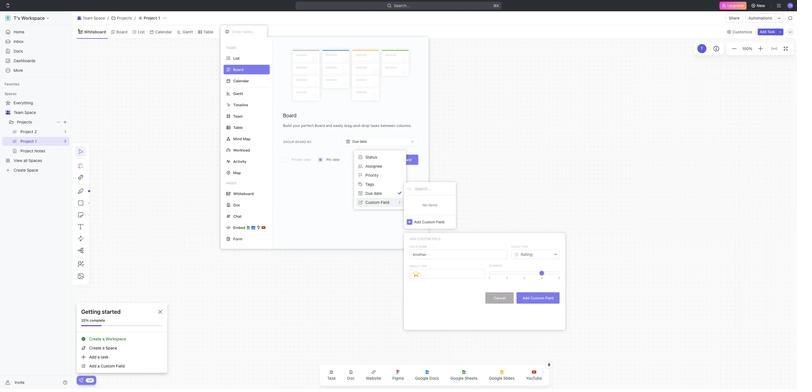 Task type: locate. For each thing, give the bounding box(es) containing it.
list
[[138, 29, 145, 34], [233, 56, 240, 60]]

1 vertical spatial team space
[[14, 110, 36, 115]]

0 vertical spatial add custom field
[[414, 220, 445, 224]]

0 horizontal spatial board
[[116, 29, 128, 34]]

doc up the chat
[[233, 203, 240, 207]]

timeline
[[233, 103, 248, 107]]

1 vertical spatial whiteboard
[[233, 192, 254, 196]]

gantt
[[183, 29, 193, 34], [233, 91, 243, 96]]

google left slides
[[489, 376, 503, 381]]

user group image inside team space link
[[78, 17, 81, 20]]

0 horizontal spatial team space link
[[14, 108, 69, 117]]

1 vertical spatial table
[[233, 125, 243, 130]]

invite
[[15, 381, 25, 385]]

0 vertical spatial table
[[204, 29, 214, 34]]

0 horizontal spatial google
[[415, 376, 429, 381]]

custom up name on the right
[[418, 237, 431, 241]]

custom down 4 on the right
[[531, 296, 545, 301]]

user group image
[[78, 17, 81, 20], [6, 111, 10, 114]]

table link
[[202, 28, 214, 36]]

0 horizontal spatial team
[[14, 110, 23, 115]]

1 horizontal spatial /
[[134, 16, 136, 20]]

0 vertical spatial board
[[116, 29, 128, 34]]

0 vertical spatial due
[[353, 140, 359, 144]]

form
[[233, 237, 242, 241]]

1 down number
[[489, 276, 491, 280]]

0 horizontal spatial type
[[420, 265, 427, 268]]

date up status
[[360, 140, 367, 144]]

due date
[[353, 140, 367, 144], [366, 191, 382, 196]]

tree containing team space
[[2, 99, 70, 175]]

table right 'gantt' link
[[204, 29, 214, 34]]

0 vertical spatial 1
[[158, 16, 160, 20]]

cancel
[[494, 296, 506, 301]]

project 1
[[144, 16, 160, 20]]

create up the "create a space"
[[89, 337, 101, 342]]

1 horizontal spatial gantt
[[233, 91, 243, 96]]

gantt up timeline
[[233, 91, 243, 96]]

name
[[419, 245, 427, 249]]

google for google sheets
[[451, 376, 464, 381]]

1 horizontal spatial list
[[233, 56, 240, 60]]

create for create a workspace
[[89, 337, 101, 342]]

map down activity
[[233, 171, 241, 175]]

0 vertical spatial docs
[[14, 49, 23, 54]]

custom field
[[366, 200, 390, 205]]

board inside board link
[[116, 29, 128, 34]]

1 vertical spatial docs
[[430, 376, 439, 381]]

table up the mind
[[233, 125, 243, 130]]

list down view on the top left of page
[[233, 56, 240, 60]]

type
[[521, 245, 528, 249], [420, 265, 427, 268]]

google right figma
[[415, 376, 429, 381]]

add task
[[761, 30, 776, 34]]

1 vertical spatial due
[[366, 191, 373, 196]]

onboarding checklist button element
[[79, 379, 84, 383]]

tags
[[366, 182, 374, 187]]

0 horizontal spatial 1
[[158, 16, 160, 20]]

0 horizontal spatial due
[[353, 140, 359, 144]]

create up the "add a task"
[[89, 346, 101, 351]]

1 vertical spatial user group image
[[6, 111, 10, 114]]

a left the task
[[98, 355, 100, 360]]

Enter name... text field
[[410, 250, 508, 259]]

calendar
[[155, 29, 172, 34], [233, 79, 249, 83]]

no items
[[423, 203, 438, 208]]

space inside sidebar navigation
[[25, 110, 36, 115]]

a up the task
[[102, 346, 105, 351]]

projects link inside tree
[[17, 118, 54, 127]]

team space down spaces
[[14, 110, 36, 115]]

0 vertical spatial task
[[768, 30, 776, 34]]

a down the "add a task"
[[98, 364, 100, 369]]

2 create from the top
[[89, 346, 101, 351]]

0 horizontal spatial task
[[328, 376, 336, 381]]

a for custom
[[98, 364, 100, 369]]

0 horizontal spatial table
[[204, 29, 214, 34]]

rating
[[521, 252, 533, 257]]

0 horizontal spatial whiteboard
[[84, 29, 106, 34]]

docs link
[[2, 47, 70, 56]]

a
[[102, 337, 105, 342], [102, 346, 105, 351], [98, 355, 100, 360], [98, 364, 100, 369]]

0 horizontal spatial projects
[[17, 120, 32, 125]]

1 horizontal spatial doc
[[347, 376, 355, 381]]

1 horizontal spatial task
[[768, 30, 776, 34]]

1 right project
[[158, 16, 160, 20]]

0 vertical spatial date
[[360, 140, 367, 144]]

0 vertical spatial whiteboard
[[84, 29, 106, 34]]

4
[[541, 276, 543, 280]]

1 horizontal spatial team space link
[[76, 15, 106, 22]]

1 horizontal spatial user group image
[[78, 17, 81, 20]]

getting
[[81, 309, 101, 316]]

1 horizontal spatial board
[[283, 113, 297, 119]]

google for google slides
[[489, 376, 503, 381]]

type inside emoji type ⭐
[[420, 265, 427, 268]]

type for field type
[[521, 245, 528, 249]]

0 vertical spatial create
[[89, 337, 101, 342]]

add inside add custom field dropdown button
[[414, 220, 421, 224]]

1 horizontal spatial type
[[521, 245, 528, 249]]

status
[[366, 155, 377, 160]]

project 1 link
[[137, 15, 161, 22]]

due date button
[[342, 137, 419, 146]]

1 create from the top
[[89, 337, 101, 342]]

task down 'automations' button
[[768, 30, 776, 34]]

1 vertical spatial space
[[25, 110, 36, 115]]

google sheets
[[451, 376, 478, 381]]

docs inside google docs button
[[430, 376, 439, 381]]

custom inside button
[[531, 296, 545, 301]]

team space up whiteboard link
[[83, 16, 105, 20]]

getting started
[[81, 309, 121, 316]]

1 vertical spatial gantt
[[233, 91, 243, 96]]

custom
[[366, 200, 380, 205], [422, 220, 436, 224], [418, 237, 431, 241], [531, 296, 545, 301], [101, 364, 115, 369]]

0 horizontal spatial user group image
[[6, 111, 10, 114]]

0 vertical spatial projects link
[[110, 15, 133, 22]]

field
[[381, 200, 390, 205], [437, 220, 445, 224], [432, 237, 441, 241], [410, 245, 418, 249], [512, 245, 520, 249], [546, 296, 554, 301], [116, 364, 125, 369]]

1 horizontal spatial table
[[233, 125, 243, 130]]

a for workspace
[[102, 337, 105, 342]]

type up rating
[[521, 245, 528, 249]]

2 vertical spatial add custom field
[[523, 296, 554, 301]]

gantt link
[[182, 28, 193, 36]]

2 google from the left
[[451, 376, 464, 381]]

create
[[89, 337, 101, 342], [89, 346, 101, 351]]

3 google from the left
[[489, 376, 503, 381]]

0 horizontal spatial doc
[[233, 203, 240, 207]]

team up whiteboard link
[[83, 16, 93, 20]]

0 horizontal spatial map
[[233, 171, 241, 175]]

0 vertical spatial team space
[[83, 16, 105, 20]]

add custom field inside dropdown button
[[414, 220, 445, 224]]

0 vertical spatial calendar
[[155, 29, 172, 34]]

1 horizontal spatial map
[[243, 137, 251, 141]]

team
[[83, 16, 93, 20], [14, 110, 23, 115], [233, 114, 243, 119]]

25% complete
[[81, 319, 105, 323]]

youtube
[[526, 376, 542, 381]]

1 horizontal spatial projects
[[117, 16, 132, 20]]

due date inside dropdown button
[[353, 140, 367, 144]]

2 horizontal spatial space
[[106, 346, 117, 351]]

date inside due date dropdown button
[[360, 140, 367, 144]]

new
[[757, 3, 766, 8]]

100% button
[[742, 45, 754, 52]]

0 vertical spatial gantt
[[183, 29, 193, 34]]

0 horizontal spatial gantt
[[183, 29, 193, 34]]

board
[[116, 29, 128, 34], [283, 113, 297, 119], [401, 158, 412, 162]]

0 horizontal spatial team space
[[14, 110, 36, 115]]

inbox
[[14, 39, 24, 44]]

1 horizontal spatial date
[[374, 191, 382, 196]]

emoji
[[410, 265, 419, 268]]

due inside button
[[366, 191, 373, 196]]

map
[[243, 137, 251, 141], [233, 171, 241, 175]]

google
[[415, 376, 429, 381], [451, 376, 464, 381], [489, 376, 503, 381]]

1 google from the left
[[415, 376, 429, 381]]

0 vertical spatial user group image
[[78, 17, 81, 20]]

tree
[[2, 99, 70, 175]]

1 horizontal spatial due
[[366, 191, 373, 196]]

1 vertical spatial type
[[420, 265, 427, 268]]

projects inside sidebar navigation
[[17, 120, 32, 125]]

add custom field down 'no items'
[[414, 220, 445, 224]]

docs inside docs 'link'
[[14, 49, 23, 54]]

date inside due date button
[[374, 191, 382, 196]]

add custom field
[[414, 220, 445, 224], [410, 237, 441, 241], [523, 296, 554, 301]]

1 vertical spatial doc
[[347, 376, 355, 381]]

due date up "custom field"
[[366, 191, 382, 196]]

1 vertical spatial create
[[89, 346, 101, 351]]

calendar down the project 1
[[155, 29, 172, 34]]

0 horizontal spatial date
[[360, 140, 367, 144]]

0 horizontal spatial space
[[25, 110, 36, 115]]

2 vertical spatial board
[[401, 158, 412, 162]]

due inside dropdown button
[[353, 140, 359, 144]]

0 horizontal spatial docs
[[14, 49, 23, 54]]

0 vertical spatial list
[[138, 29, 145, 34]]

home link
[[2, 27, 70, 37]]

table
[[204, 29, 214, 34], [233, 125, 243, 130]]

by:
[[307, 140, 312, 144]]

doc right task button
[[347, 376, 355, 381]]

google left sheets
[[451, 376, 464, 381]]

1 vertical spatial add custom field
[[410, 237, 441, 241]]

no
[[423, 203, 428, 208]]

add
[[761, 30, 767, 34], [393, 158, 400, 162], [414, 220, 421, 224], [410, 237, 417, 241], [523, 296, 530, 301], [89, 355, 97, 360], [89, 364, 97, 369]]

due date button
[[357, 189, 404, 198]]

date for due date button
[[374, 191, 382, 196]]

1 vertical spatial projects link
[[17, 118, 54, 127]]

whiteboard link
[[83, 28, 106, 36]]

1 horizontal spatial team space
[[83, 16, 105, 20]]

due date up status
[[353, 140, 367, 144]]

add custom field down 4 on the right
[[523, 296, 554, 301]]

task left doc button
[[328, 376, 336, 381]]

upgrade
[[728, 3, 744, 8]]

1 / from the left
[[108, 16, 109, 20]]

add custom field button
[[517, 293, 560, 304]]

1 vertical spatial date
[[374, 191, 382, 196]]

whiteboard left board link
[[84, 29, 106, 34]]

whiteboard up the chat
[[233, 192, 254, 196]]

slides
[[504, 376, 515, 381]]

1 vertical spatial projects
[[17, 120, 32, 125]]

a up the "create a space"
[[102, 337, 105, 342]]

new button
[[749, 1, 769, 10]]

add a task
[[89, 355, 109, 360]]

map right the mind
[[243, 137, 251, 141]]

custom down 'no items'
[[422, 220, 436, 224]]

inbox link
[[2, 37, 70, 46]]

1 vertical spatial task
[[328, 376, 336, 381]]

1 horizontal spatial google
[[451, 376, 464, 381]]

list down project 1 link
[[138, 29, 145, 34]]

2 vertical spatial space
[[106, 346, 117, 351]]

due
[[353, 140, 359, 144], [366, 191, 373, 196]]

cancel button
[[486, 293, 514, 304]]

activity
[[233, 159, 247, 164]]

customize
[[733, 29, 753, 34]]

0 vertical spatial projects
[[117, 16, 132, 20]]

2 horizontal spatial google
[[489, 376, 503, 381]]

calendar up timeline
[[233, 79, 249, 83]]

group board by:
[[283, 140, 312, 144]]

projects link
[[110, 15, 133, 22], [17, 118, 54, 127]]

doc inside button
[[347, 376, 355, 381]]

board link
[[115, 28, 128, 36]]

2 horizontal spatial board
[[401, 158, 412, 162]]

0 horizontal spatial projects link
[[17, 118, 54, 127]]

1 vertical spatial 1
[[489, 276, 491, 280]]

1 vertical spatial list
[[233, 56, 240, 60]]

type right 'emoji'
[[420, 265, 427, 268]]

add custom field button
[[404, 215, 456, 229]]

task
[[768, 30, 776, 34], [328, 376, 336, 381]]

1 horizontal spatial calendar
[[233, 79, 249, 83]]

complete
[[90, 319, 105, 323]]

team down spaces
[[14, 110, 23, 115]]

add custom field up name on the right
[[410, 237, 441, 241]]

priority
[[366, 173, 379, 178]]

a for space
[[102, 346, 105, 351]]

0 horizontal spatial /
[[108, 16, 109, 20]]

assignee button
[[357, 162, 404, 171]]

0 horizontal spatial list
[[138, 29, 145, 34]]

due date inside button
[[366, 191, 382, 196]]

0 vertical spatial due date
[[353, 140, 367, 144]]

0 vertical spatial type
[[521, 245, 528, 249]]

1 horizontal spatial docs
[[430, 376, 439, 381]]

team down timeline
[[233, 114, 243, 119]]

gantt left the table link
[[183, 29, 193, 34]]

1 horizontal spatial space
[[94, 16, 105, 20]]

1 vertical spatial due date
[[366, 191, 382, 196]]

date up "custom field"
[[374, 191, 382, 196]]

0 horizontal spatial calendar
[[155, 29, 172, 34]]

dashboards
[[14, 58, 36, 63]]

Enter name... field
[[232, 29, 263, 34]]



Task type: describe. For each thing, give the bounding box(es) containing it.
workspace
[[106, 337, 126, 342]]

0 vertical spatial doc
[[233, 203, 240, 207]]

status button
[[357, 153, 404, 162]]

tree inside sidebar navigation
[[2, 99, 70, 175]]

5
[[559, 276, 561, 280]]

2 horizontal spatial team
[[233, 114, 243, 119]]

1 vertical spatial board
[[283, 113, 297, 119]]

google for google docs
[[415, 376, 429, 381]]

due for due date dropdown button
[[353, 140, 359, 144]]

figma button
[[388, 367, 409, 385]]

⌘k
[[494, 3, 500, 8]]

custom down the task
[[101, 364, 115, 369]]

close image
[[158, 310, 162, 314]]

0 vertical spatial map
[[243, 137, 251, 141]]

1 horizontal spatial whiteboard
[[233, 192, 254, 196]]

1 horizontal spatial projects link
[[110, 15, 133, 22]]

0 vertical spatial team space link
[[76, 15, 106, 22]]

due for due date button
[[366, 191, 373, 196]]

customize button
[[726, 28, 755, 36]]

board
[[295, 140, 306, 144]]

user group image inside tree
[[6, 111, 10, 114]]

add inside 'add task' button
[[761, 30, 767, 34]]

sidebar navigation
[[0, 11, 72, 390]]

search...
[[394, 3, 410, 8]]

1 vertical spatial calendar
[[233, 79, 249, 83]]

1 vertical spatial team space link
[[14, 108, 69, 117]]

date for due date dropdown button
[[360, 140, 367, 144]]

3
[[524, 276, 526, 280]]

add inside add custom field button
[[523, 296, 530, 301]]

group
[[283, 140, 295, 144]]

sheets
[[465, 376, 478, 381]]

view
[[228, 29, 237, 34]]

home
[[14, 29, 24, 34]]

calendar inside calendar link
[[155, 29, 172, 34]]

share button
[[726, 14, 744, 23]]

team space inside sidebar navigation
[[14, 110, 36, 115]]

workload
[[233, 148, 250, 153]]

google slides
[[489, 376, 515, 381]]

website button
[[362, 367, 386, 385]]

a for task
[[98, 355, 100, 360]]

⭐ button
[[410, 270, 485, 279]]

add task button
[[758, 28, 778, 35]]

1/4
[[88, 379, 92, 383]]

add custom field inside button
[[523, 296, 554, 301]]

0 vertical spatial space
[[94, 16, 105, 20]]

due date for due date dropdown button
[[353, 140, 367, 144]]

project
[[144, 16, 157, 20]]

1 horizontal spatial 1
[[489, 276, 491, 280]]

field type
[[512, 245, 528, 249]]

mind
[[233, 137, 242, 141]]

embed
[[233, 226, 246, 230]]

tags button
[[357, 180, 404, 189]]

google docs button
[[411, 367, 444, 385]]

favorites
[[5, 82, 19, 86]]

mind map
[[233, 137, 251, 141]]

automations
[[749, 16, 773, 20]]

spaces
[[5, 92, 17, 96]]

⭐
[[413, 270, 420, 278]]

priority button
[[357, 171, 404, 180]]

create for create a space
[[89, 346, 101, 351]]

task
[[101, 355, 109, 360]]

add a custom field
[[89, 364, 125, 369]]

view button
[[221, 25, 239, 39]]

share
[[729, 16, 740, 20]]

youtube button
[[522, 367, 547, 385]]

custom down due date button
[[366, 200, 380, 205]]

1 vertical spatial map
[[233, 171, 241, 175]]

chat
[[233, 214, 242, 219]]

table inside the table link
[[204, 29, 214, 34]]

Search... text field
[[415, 185, 454, 193]]

100%
[[743, 46, 753, 51]]

2
[[506, 276, 508, 280]]

number
[[490, 264, 502, 268]]

add board
[[393, 158, 412, 162]]

team inside tree
[[14, 110, 23, 115]]

1 horizontal spatial team
[[83, 16, 93, 20]]

doc button
[[343, 367, 359, 385]]

calendar link
[[154, 28, 172, 36]]

create a workspace
[[89, 337, 126, 342]]

favorites button
[[2, 81, 22, 88]]

25%
[[81, 319, 89, 323]]

task button
[[323, 367, 341, 385]]

items
[[429, 203, 438, 208]]

type for emoji type ⭐
[[420, 265, 427, 268]]

t
[[701, 46, 704, 51]]

due date for due date button
[[366, 191, 382, 196]]

figma
[[393, 376, 404, 381]]

rating button
[[512, 250, 560, 260]]

upgrade link
[[720, 2, 747, 10]]

started
[[102, 309, 121, 316]]

google sheets button
[[446, 367, 483, 385]]

onboarding checklist button image
[[79, 379, 84, 383]]

field inside button
[[546, 296, 554, 301]]

create a space
[[89, 346, 117, 351]]

custom field button
[[357, 198, 404, 207]]

website
[[366, 376, 381, 381]]

view button
[[221, 28, 239, 36]]

dashboards link
[[2, 56, 70, 65]]

google slides button
[[485, 367, 520, 385]]

field name
[[410, 245, 427, 249]]

2 / from the left
[[134, 16, 136, 20]]



Task type: vqa. For each thing, say whether or not it's contained in the screenshot.
Press SPACE to select this row. row containing Task 2
no



